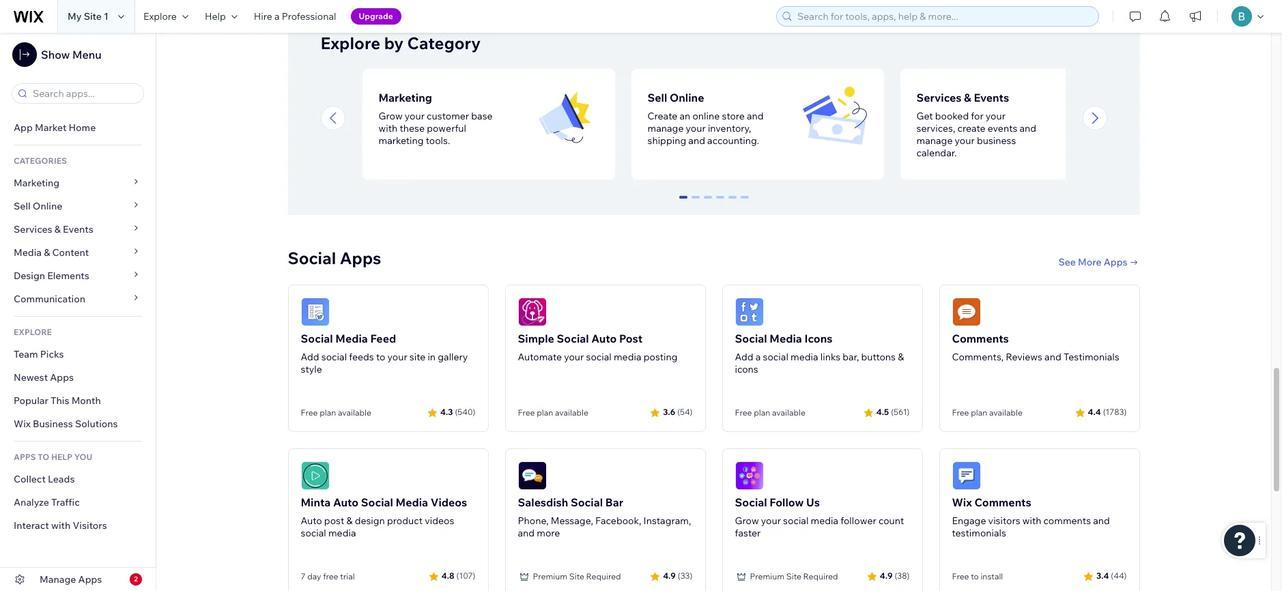 Task type: vqa. For each thing, say whether or not it's contained in the screenshot.


Task type: describe. For each thing, give the bounding box(es) containing it.
leads
[[48, 473, 75, 485]]

my site 1
[[68, 10, 108, 23]]

collect
[[14, 473, 46, 485]]

auto inside simple social auto post automate your social media posting
[[591, 332, 617, 345]]

this
[[51, 395, 69, 407]]

automate
[[518, 351, 562, 363]]

4.8
[[442, 571, 454, 581]]

booked
[[935, 110, 969, 122]]

7
[[301, 571, 306, 581]]

services for services & events
[[14, 223, 52, 236]]

sell online category icon image
[[802, 85, 867, 151]]

4.5 (561)
[[877, 407, 910, 417]]

marketing
[[379, 134, 424, 147]]

marketing link
[[0, 171, 156, 195]]

upgrade button
[[351, 8, 401, 25]]

& inside 'social media icons add a social media links bar, buttons & icons'
[[898, 351, 904, 363]]

buttons
[[861, 351, 896, 363]]

your inside social media feed add social feeds to your site in gallery style
[[387, 351, 407, 363]]

social follow us grow your social media follower count faster
[[735, 495, 904, 539]]

3.6
[[663, 407, 675, 417]]

& for media & content
[[44, 246, 50, 259]]

see
[[1058, 256, 1076, 268]]

explore for explore by category
[[321, 33, 380, 53]]

communication link
[[0, 287, 156, 311]]

for
[[971, 110, 984, 122]]

hire a professional
[[254, 10, 336, 23]]

minta auto social media videos logo image
[[301, 461, 329, 490]]

premium for social
[[750, 571, 785, 581]]

media inside minta auto social media videos auto post & design product videos social media
[[396, 495, 428, 509]]

0
[[680, 196, 686, 208]]

visitors
[[988, 515, 1020, 527]]

services & events link
[[0, 218, 156, 241]]

solutions
[[75, 418, 118, 430]]

to
[[38, 452, 49, 462]]

popular this month
[[14, 395, 101, 407]]

free for simple social auto post
[[518, 407, 535, 418]]

powerful
[[427, 122, 466, 134]]

content
[[52, 246, 89, 259]]

premium for salesdish
[[533, 571, 567, 581]]

salesdish social bar logo image
[[518, 461, 547, 490]]

site for social follow us
[[786, 571, 801, 581]]

bar
[[605, 495, 623, 509]]

testimonials
[[1064, 351, 1119, 363]]

0 horizontal spatial site
[[84, 10, 102, 23]]

social media feed add social feeds to your site in gallery style
[[301, 332, 468, 375]]

comments logo image
[[952, 297, 981, 326]]

social media feed logo image
[[301, 297, 329, 326]]

comments comments, reviews and testimonials
[[952, 332, 1119, 363]]

7 day free trial
[[301, 571, 355, 581]]

comments inside comments comments, reviews and testimonials
[[952, 332, 1009, 345]]

services & events get booked for your services, create events and manage your business calendar.
[[917, 91, 1036, 159]]

grow inside 'marketing grow your customer base with these powerful marketing tools.'
[[379, 110, 403, 122]]

with inside 'marketing grow your customer base with these powerful marketing tools.'
[[379, 122, 398, 134]]

Search for tools, apps, help & more... field
[[793, 7, 1094, 26]]

interact
[[14, 520, 49, 532]]

1 vertical spatial auto
[[333, 495, 359, 509]]

interact with visitors link
[[0, 514, 156, 537]]

manage apps
[[40, 573, 102, 586]]

to inside social media feed add social feeds to your site in gallery style
[[376, 351, 385, 363]]

media inside simple social auto post automate your social media posting
[[614, 351, 641, 363]]

(54)
[[677, 407, 693, 417]]

gallery
[[438, 351, 468, 363]]

menu
[[72, 48, 102, 61]]

hire
[[254, 10, 272, 23]]

an
[[680, 110, 690, 122]]

accounting.
[[707, 134, 759, 147]]

your down for
[[955, 134, 975, 147]]

free for social media feed
[[301, 407, 318, 418]]

free for social media icons
[[735, 407, 752, 418]]

app market home link
[[0, 116, 156, 139]]

picks
[[40, 348, 64, 360]]

social follow us logo image
[[735, 461, 764, 490]]

1 vertical spatial 1
[[693, 196, 698, 208]]

free
[[323, 571, 338, 581]]

events for services & events get booked for your services, create events and manage your business calendar.
[[974, 91, 1009, 104]]

1 horizontal spatial 2
[[705, 196, 710, 208]]

4
[[729, 196, 735, 208]]

and inside salesdish social bar phone, message, facebook, instagram, and more
[[518, 527, 535, 539]]

show menu button
[[12, 42, 102, 67]]

newest
[[14, 371, 48, 384]]

icons
[[735, 363, 758, 375]]

and inside services & events get booked for your services, create events and manage your business calendar.
[[1020, 122, 1036, 134]]

social inside the social follow us grow your social media follower count faster
[[735, 495, 767, 509]]

app
[[14, 122, 33, 134]]

your inside simple social auto post automate your social media posting
[[564, 351, 584, 363]]

simple
[[518, 332, 554, 345]]

tools.
[[426, 134, 450, 147]]

create
[[648, 110, 677, 122]]

app market home
[[14, 122, 96, 134]]

site for salesdish social bar
[[569, 571, 584, 581]]

you
[[74, 452, 92, 462]]

wix for comments
[[952, 495, 972, 509]]

simple social auto post logo image
[[518, 297, 547, 326]]

popular
[[14, 395, 48, 407]]

media inside the social follow us grow your social media follower count faster
[[811, 515, 838, 527]]

more
[[537, 527, 560, 539]]

feeds
[[349, 351, 374, 363]]

help
[[205, 10, 226, 23]]

explore for explore
[[143, 10, 177, 23]]

social apps
[[288, 248, 381, 268]]

traffic
[[51, 496, 80, 509]]

social inside social media feed add social feeds to your site in gallery style
[[301, 332, 333, 345]]

free plan available for auto
[[518, 407, 588, 418]]

team
[[14, 348, 38, 360]]

3.4
[[1096, 571, 1109, 581]]

(38)
[[895, 571, 910, 581]]

analyze traffic link
[[0, 491, 156, 514]]

a inside 'social media icons add a social media links bar, buttons & icons'
[[756, 351, 761, 363]]

marketing grow your customer base with these powerful marketing tools.
[[379, 91, 493, 147]]

add for social media icons
[[735, 351, 753, 363]]

Search apps... field
[[29, 84, 139, 103]]

& for services & events
[[54, 223, 61, 236]]

help
[[51, 452, 72, 462]]

services & events
[[14, 223, 93, 236]]

help button
[[197, 0, 246, 33]]

social inside social media feed add social feeds to your site in gallery style
[[321, 351, 347, 363]]

design elements
[[14, 270, 89, 282]]

collect leads
[[14, 473, 75, 485]]

(33)
[[678, 571, 693, 581]]

available for feed
[[338, 407, 371, 418]]

newest apps link
[[0, 366, 156, 389]]

plan for social media feed
[[320, 407, 336, 418]]

style
[[301, 363, 322, 375]]

and inside wix comments engage visitors with comments and testimonials
[[1093, 515, 1110, 527]]

minta
[[301, 495, 331, 509]]

4.9 for salesdish social bar
[[663, 571, 676, 581]]

4.9 (33)
[[663, 571, 693, 581]]

and down online at the top of the page
[[688, 134, 705, 147]]

plan for simple social auto post
[[537, 407, 553, 418]]

0 vertical spatial 1
[[104, 10, 108, 23]]

faster
[[735, 527, 761, 539]]



Task type: locate. For each thing, give the bounding box(es) containing it.
1 horizontal spatial manage
[[917, 134, 953, 147]]

free for comments
[[952, 407, 969, 418]]

events up for
[[974, 91, 1009, 104]]

with
[[379, 122, 398, 134], [1022, 515, 1041, 527], [51, 520, 71, 532]]

marketing inside 'marketing grow your customer base with these powerful marketing tools.'
[[379, 91, 432, 104]]

free left 'install'
[[952, 571, 969, 581]]

to down feed
[[376, 351, 385, 363]]

services
[[917, 91, 962, 104], [14, 223, 52, 236]]

1 required from the left
[[586, 571, 621, 581]]

see more apps
[[1058, 256, 1128, 268]]

minta auto social media videos auto post & design product videos social media
[[301, 495, 467, 539]]

1 horizontal spatial grow
[[735, 515, 759, 527]]

free plan available down style
[[301, 407, 371, 418]]

3 plan from the left
[[754, 407, 770, 418]]

marketing down categories
[[14, 177, 60, 189]]

media up design
[[14, 246, 42, 259]]

available down reviews
[[989, 407, 1023, 418]]

manage
[[40, 573, 76, 586]]

plan for comments
[[971, 407, 987, 418]]

marketing for marketing
[[14, 177, 60, 189]]

manage left online at the top of the page
[[648, 122, 684, 134]]

& inside services & events get booked for your services, create events and manage your business calendar.
[[964, 91, 971, 104]]

media inside sidebar element
[[14, 246, 42, 259]]

free down automate at the left of the page
[[518, 407, 535, 418]]

wix up the engage
[[952, 495, 972, 509]]

social inside salesdish social bar phone, message, facebook, instagram, and more
[[571, 495, 603, 509]]

auto left post
[[591, 332, 617, 345]]

plan down icons
[[754, 407, 770, 418]]

1 right the 0
[[693, 196, 698, 208]]

media
[[14, 246, 42, 259], [335, 332, 368, 345], [770, 332, 802, 345], [396, 495, 428, 509]]

1 vertical spatial sell
[[14, 200, 30, 212]]

media inside social media feed add social feeds to your site in gallery style
[[335, 332, 368, 345]]

wix business solutions link
[[0, 412, 156, 436]]

events inside services & events get booked for your services, create events and manage your business calendar.
[[974, 91, 1009, 104]]

1 horizontal spatial premium site required
[[750, 571, 838, 581]]

with right visitors
[[1022, 515, 1041, 527]]

icons
[[805, 332, 833, 345]]

social left feeds at the left of page
[[321, 351, 347, 363]]

2 vertical spatial auto
[[301, 515, 322, 527]]

your inside 'marketing grow your customer base with these powerful marketing tools.'
[[405, 110, 425, 122]]

3
[[717, 196, 723, 208]]

social inside 'social media icons add a social media links bar, buttons & icons'
[[763, 351, 788, 363]]

hire a professional link
[[246, 0, 344, 33]]

communication
[[14, 293, 88, 305]]

1 vertical spatial grow
[[735, 515, 759, 527]]

collect leads link
[[0, 468, 156, 491]]

services for services & events get booked for your services, create events and manage your business calendar.
[[917, 91, 962, 104]]

free to install
[[952, 571, 1003, 581]]

0 horizontal spatial add
[[301, 351, 319, 363]]

0 vertical spatial grow
[[379, 110, 403, 122]]

design
[[14, 270, 45, 282]]

wix comments logo image
[[952, 461, 981, 490]]

social down social follow us logo
[[735, 495, 767, 509]]

0 vertical spatial services
[[917, 91, 962, 104]]

1 horizontal spatial 4.9
[[880, 571, 893, 581]]

required for bar
[[586, 571, 621, 581]]

social up message,
[[571, 495, 603, 509]]

2 plan from the left
[[537, 407, 553, 418]]

follow
[[770, 495, 804, 509]]

sell for sell online create an online store and manage your inventory, shipping and accounting.
[[648, 91, 667, 104]]

free plan available for icons
[[735, 407, 805, 418]]

marketing for marketing grow your customer base with these powerful marketing tools.
[[379, 91, 432, 104]]

interact with visitors
[[14, 520, 107, 532]]

& inside minta auto social media videos auto post & design product videos social media
[[346, 515, 353, 527]]

0 horizontal spatial online
[[33, 200, 62, 212]]

wix for business
[[14, 418, 31, 430]]

premium site required for follow
[[750, 571, 838, 581]]

apps
[[14, 452, 36, 462]]

comments inside wix comments engage visitors with comments and testimonials
[[975, 495, 1031, 509]]

1 horizontal spatial required
[[803, 571, 838, 581]]

2 free plan available from the left
[[518, 407, 588, 418]]

4.9 left (38)
[[880, 571, 893, 581]]

sell online
[[14, 200, 62, 212]]

1 horizontal spatial auto
[[333, 495, 359, 509]]

1 horizontal spatial 1
[[693, 196, 698, 208]]

1 right "my"
[[104, 10, 108, 23]]

free plan available
[[301, 407, 371, 418], [518, 407, 588, 418], [735, 407, 805, 418], [952, 407, 1023, 418]]

explore by category
[[321, 33, 481, 53]]

2 horizontal spatial site
[[786, 571, 801, 581]]

(540)
[[455, 407, 476, 417]]

2 4.9 from the left
[[880, 571, 893, 581]]

4 plan from the left
[[971, 407, 987, 418]]

testimonials
[[952, 527, 1006, 539]]

see more apps button
[[1058, 256, 1140, 268]]

0 horizontal spatial premium site required
[[533, 571, 621, 581]]

2 premium site required from the left
[[750, 571, 838, 581]]

add down the social media feed logo
[[301, 351, 319, 363]]

elements
[[47, 270, 89, 282]]

media inside 'social media icons add a social media links bar, buttons & icons'
[[770, 332, 802, 345]]

events inside sidebar element
[[63, 223, 93, 236]]

1 vertical spatial to
[[971, 571, 979, 581]]

add inside 'social media icons add a social media links bar, buttons & icons'
[[735, 351, 753, 363]]

grow up marketing
[[379, 110, 403, 122]]

2 right manage apps
[[134, 575, 138, 584]]

1 premium from the left
[[533, 571, 567, 581]]

grow inside the social follow us grow your social media follower count faster
[[735, 515, 759, 527]]

1 horizontal spatial with
[[379, 122, 398, 134]]

and left more
[[518, 527, 535, 539]]

free down comments,
[[952, 407, 969, 418]]

explore
[[14, 327, 52, 337]]

social down follow on the right of page
[[783, 515, 809, 527]]

4 free plan available from the left
[[952, 407, 1023, 418]]

to
[[376, 351, 385, 363], [971, 571, 979, 581]]

free down icons
[[735, 407, 752, 418]]

0 horizontal spatial premium
[[533, 571, 567, 581]]

plan down comments,
[[971, 407, 987, 418]]

to left 'install'
[[971, 571, 979, 581]]

posting
[[644, 351, 678, 363]]

3 available from the left
[[772, 407, 805, 418]]

count
[[879, 515, 904, 527]]

marketing category icon image
[[533, 85, 598, 151]]

your right for
[[986, 110, 1006, 122]]

& right the post
[[346, 515, 353, 527]]

visitors
[[73, 520, 107, 532]]

videos
[[425, 515, 454, 527]]

post
[[324, 515, 344, 527]]

explore down the upgrade button
[[321, 33, 380, 53]]

2 left the 3
[[705, 196, 710, 208]]

1 horizontal spatial services
[[917, 91, 962, 104]]

site down message,
[[569, 571, 584, 581]]

required down the social follow us grow your social media follower count faster
[[803, 571, 838, 581]]

with inside sidebar element
[[51, 520, 71, 532]]

1 horizontal spatial to
[[971, 571, 979, 581]]

available for auto
[[555, 407, 588, 418]]

services inside sidebar element
[[14, 223, 52, 236]]

by
[[384, 33, 404, 53]]

social down social media icons logo
[[735, 332, 767, 345]]

available down feeds at the left of page
[[338, 407, 371, 418]]

apps to help you
[[14, 452, 92, 462]]

social up the social media feed logo
[[288, 248, 336, 268]]

a right hire
[[274, 10, 280, 23]]

events for services & events
[[63, 223, 93, 236]]

free plan available down comments,
[[952, 407, 1023, 418]]

media & content
[[14, 246, 89, 259]]

manage inside sell online create an online store and manage your inventory, shipping and accounting.
[[648, 122, 684, 134]]

4.5
[[877, 407, 889, 417]]

explore left help
[[143, 10, 177, 23]]

0 horizontal spatial events
[[63, 223, 93, 236]]

apps for newest apps
[[50, 371, 74, 384]]

1 plan from the left
[[320, 407, 336, 418]]

premium down more
[[533, 571, 567, 581]]

us
[[806, 495, 820, 509]]

0 horizontal spatial 4.9
[[663, 571, 676, 581]]

social inside minta auto social media videos auto post & design product videos social media
[[361, 495, 393, 509]]

marketing inside sidebar element
[[14, 177, 60, 189]]

social inside the social follow us grow your social media follower count faster
[[783, 515, 809, 527]]

1 horizontal spatial add
[[735, 351, 753, 363]]

2 horizontal spatial auto
[[591, 332, 617, 345]]

business
[[33, 418, 73, 430]]

2 add from the left
[[735, 351, 753, 363]]

0 horizontal spatial to
[[376, 351, 385, 363]]

events down sell online link
[[63, 223, 93, 236]]

4.8 (107)
[[442, 571, 476, 581]]

media down us
[[811, 515, 838, 527]]

auto down minta
[[301, 515, 322, 527]]

0 horizontal spatial 1
[[104, 10, 108, 23]]

your up marketing
[[405, 110, 425, 122]]

month
[[71, 395, 101, 407]]

3 free plan available from the left
[[735, 407, 805, 418]]

social media icons add a social media links bar, buttons & icons
[[735, 332, 904, 375]]

premium site required for social
[[533, 571, 621, 581]]

0 horizontal spatial wix
[[14, 418, 31, 430]]

social right simple
[[557, 332, 589, 345]]

in
[[428, 351, 436, 363]]

0 horizontal spatial grow
[[379, 110, 403, 122]]

2 required from the left
[[803, 571, 838, 581]]

media down minta
[[328, 527, 356, 539]]

required for us
[[803, 571, 838, 581]]

0 vertical spatial wix
[[14, 418, 31, 430]]

4.4 (1783)
[[1088, 407, 1127, 417]]

0 horizontal spatial services
[[14, 223, 52, 236]]

media down icons
[[791, 351, 818, 363]]

1 horizontal spatial site
[[569, 571, 584, 581]]

1 horizontal spatial explore
[[321, 33, 380, 53]]

comments up visitors
[[975, 495, 1031, 509]]

1 horizontal spatial a
[[756, 351, 761, 363]]

a down social media icons logo
[[756, 351, 761, 363]]

add for social media feed
[[301, 351, 319, 363]]

online for sell online
[[33, 200, 62, 212]]

post
[[619, 332, 643, 345]]

2
[[705, 196, 710, 208], [134, 575, 138, 584]]

social media icons logo image
[[735, 297, 764, 326]]

and right events
[[1020, 122, 1036, 134]]

social inside simple social auto post automate your social media posting
[[586, 351, 612, 363]]

plan for social media icons
[[754, 407, 770, 418]]

auto up the post
[[333, 495, 359, 509]]

wix inside wix business solutions link
[[14, 418, 31, 430]]

marketing
[[379, 91, 432, 104], [14, 177, 60, 189]]

0 vertical spatial marketing
[[379, 91, 432, 104]]

0 vertical spatial comments
[[952, 332, 1009, 345]]

site right "my"
[[84, 10, 102, 23]]

1 free plan available from the left
[[301, 407, 371, 418]]

and right comments
[[1093, 515, 1110, 527]]

social inside simple social auto post automate your social media posting
[[557, 332, 589, 345]]

media up product
[[396, 495, 428, 509]]

4.4
[[1088, 407, 1101, 417]]

product
[[387, 515, 423, 527]]

available
[[338, 407, 371, 418], [555, 407, 588, 418], [772, 407, 805, 418], [989, 407, 1023, 418]]

social right icons
[[763, 351, 788, 363]]

with down traffic
[[51, 520, 71, 532]]

free plan available for reviews
[[952, 407, 1023, 418]]

online inside sell online create an online store and manage your inventory, shipping and accounting.
[[670, 91, 704, 104]]

online up "an"
[[670, 91, 704, 104]]

comments up comments,
[[952, 332, 1009, 345]]

1 premium site required from the left
[[533, 571, 621, 581]]

manage down get
[[917, 134, 953, 147]]

store
[[722, 110, 745, 122]]

0 horizontal spatial required
[[586, 571, 621, 581]]

0 vertical spatial explore
[[143, 10, 177, 23]]

free plan available down icons
[[735, 407, 805, 418]]

message,
[[551, 515, 593, 527]]

apps for manage apps
[[78, 573, 102, 586]]

1 4.9 from the left
[[663, 571, 676, 581]]

social down the social media feed logo
[[301, 332, 333, 345]]

2 premium from the left
[[750, 571, 785, 581]]

available down 'social media icons add a social media links bar, buttons & icons'
[[772, 407, 805, 418]]

popular this month link
[[0, 389, 156, 412]]

0 horizontal spatial manage
[[648, 122, 684, 134]]

0 horizontal spatial marketing
[[14, 177, 60, 189]]

sidebar element
[[0, 33, 156, 591]]

4.3
[[440, 407, 453, 417]]

premium site required down more
[[533, 571, 621, 581]]

0 horizontal spatial 2
[[134, 575, 138, 584]]

available down automate at the left of the page
[[555, 407, 588, 418]]

0 vertical spatial auto
[[591, 332, 617, 345]]

sell up create
[[648, 91, 667, 104]]

show menu
[[41, 48, 102, 61]]

1 available from the left
[[338, 407, 371, 418]]

social down minta
[[301, 527, 326, 539]]

sell inside sidebar element
[[14, 200, 30, 212]]

0 vertical spatial events
[[974, 91, 1009, 104]]

online inside sell online link
[[33, 200, 62, 212]]

plan
[[320, 407, 336, 418], [537, 407, 553, 418], [754, 407, 770, 418], [971, 407, 987, 418]]

add down social media icons logo
[[735, 351, 753, 363]]

3.4 (44)
[[1096, 571, 1127, 581]]

wix inside wix comments engage visitors with comments and testimonials
[[952, 495, 972, 509]]

1 horizontal spatial wix
[[952, 495, 972, 509]]

plan down style
[[320, 407, 336, 418]]

1 vertical spatial comments
[[975, 495, 1031, 509]]

1 vertical spatial explore
[[321, 33, 380, 53]]

0 vertical spatial a
[[274, 10, 280, 23]]

add inside social media feed add social feeds to your site in gallery style
[[301, 351, 319, 363]]

media inside 'social media icons add a social media links bar, buttons & icons'
[[791, 351, 818, 363]]

2 available from the left
[[555, 407, 588, 418]]

free plan available down automate at the left of the page
[[518, 407, 588, 418]]

media & content link
[[0, 241, 156, 264]]

available for reviews
[[989, 407, 1023, 418]]

5
[[742, 196, 747, 208]]

1 vertical spatial wix
[[952, 495, 972, 509]]

analyze
[[14, 496, 49, 509]]

1 horizontal spatial premium
[[750, 571, 785, 581]]

& up for
[[964, 91, 971, 104]]

services inside services & events get booked for your services, create events and manage your business calendar.
[[917, 91, 962, 104]]

bar,
[[843, 351, 859, 363]]

sell up services & events at the left of page
[[14, 200, 30, 212]]

and
[[747, 110, 764, 122], [1020, 122, 1036, 134], [688, 134, 705, 147], [1045, 351, 1061, 363], [1093, 515, 1110, 527], [518, 527, 535, 539]]

design elements link
[[0, 264, 156, 287]]

reviews
[[1006, 351, 1042, 363]]

1 horizontal spatial online
[[670, 91, 704, 104]]

and right store
[[747, 110, 764, 122]]

and inside comments comments, reviews and testimonials
[[1045, 351, 1061, 363]]

your inside the social follow us grow your social media follower count faster
[[761, 515, 781, 527]]

online up services & events at the left of page
[[33, 200, 62, 212]]

media up feeds at the left of page
[[335, 332, 368, 345]]

2 inside sidebar element
[[134, 575, 138, 584]]

manage inside services & events get booked for your services, create events and manage your business calendar.
[[917, 134, 953, 147]]

& for services & events get booked for your services, create events and manage your business calendar.
[[964, 91, 971, 104]]

team picks
[[14, 348, 64, 360]]

events
[[988, 122, 1017, 134]]

1 vertical spatial marketing
[[14, 177, 60, 189]]

1 vertical spatial online
[[33, 200, 62, 212]]

& right buttons at right bottom
[[898, 351, 904, 363]]

media down post
[[614, 351, 641, 363]]

wix down the popular
[[14, 418, 31, 430]]

site down the social follow us grow your social media follower count faster
[[786, 571, 801, 581]]

required down facebook,
[[586, 571, 621, 581]]

premium
[[533, 571, 567, 581], [750, 571, 785, 581]]

social
[[321, 351, 347, 363], [586, 351, 612, 363], [763, 351, 788, 363], [783, 515, 809, 527], [301, 527, 326, 539]]

upgrade
[[359, 11, 393, 21]]

free for wix comments
[[952, 571, 969, 581]]

your inside sell online create an online store and manage your inventory, shipping and accounting.
[[686, 122, 706, 134]]

1 vertical spatial 2
[[134, 575, 138, 584]]

0 horizontal spatial with
[[51, 520, 71, 532]]

2 horizontal spatial with
[[1022, 515, 1041, 527]]

social up design at the bottom of the page
[[361, 495, 393, 509]]

0 horizontal spatial explore
[[143, 10, 177, 23]]

sell for sell online
[[14, 200, 30, 212]]

add
[[301, 351, 319, 363], [735, 351, 753, 363]]

& left content
[[44, 246, 50, 259]]

0 vertical spatial online
[[670, 91, 704, 104]]

1 vertical spatial events
[[63, 223, 93, 236]]

your right automate at the left of the page
[[564, 351, 584, 363]]

premium site required down faster
[[750, 571, 838, 581]]

your down follow on the right of page
[[761, 515, 781, 527]]

social inside minta auto social media videos auto post & design product videos social media
[[301, 527, 326, 539]]

1 vertical spatial a
[[756, 351, 761, 363]]

social inside 'social media icons add a social media links bar, buttons & icons'
[[735, 332, 767, 345]]

1 horizontal spatial sell
[[648, 91, 667, 104]]

4.3 (540)
[[440, 407, 476, 417]]

category
[[407, 33, 481, 53]]

0 horizontal spatial sell
[[14, 200, 30, 212]]

marketing up the these
[[379, 91, 432, 104]]

with inside wix comments engage visitors with comments and testimonials
[[1022, 515, 1041, 527]]

0 vertical spatial sell
[[648, 91, 667, 104]]

wix
[[14, 418, 31, 430], [952, 495, 972, 509]]

& up media & content
[[54, 223, 61, 236]]

your left inventory,
[[686, 122, 706, 134]]

0 horizontal spatial a
[[274, 10, 280, 23]]

1 horizontal spatial marketing
[[379, 91, 432, 104]]

media inside minta auto social media videos auto post & design product videos social media
[[328, 527, 356, 539]]

4.9 for social follow us
[[880, 571, 893, 581]]

4 available from the left
[[989, 407, 1023, 418]]

4.9 left (33)
[[663, 571, 676, 581]]

grow down social follow us logo
[[735, 515, 759, 527]]

phone,
[[518, 515, 549, 527]]

available for icons
[[772, 407, 805, 418]]

0 vertical spatial to
[[376, 351, 385, 363]]

free plan available for feed
[[301, 407, 371, 418]]

free down style
[[301, 407, 318, 418]]

1 horizontal spatial events
[[974, 91, 1009, 104]]

plan down automate at the left of the page
[[537, 407, 553, 418]]

0 vertical spatial 2
[[705, 196, 710, 208]]

videos
[[431, 495, 467, 509]]

sell online link
[[0, 195, 156, 218]]

salesdish
[[518, 495, 568, 509]]

grow
[[379, 110, 403, 122], [735, 515, 759, 527]]

online for sell online create an online store and manage your inventory, shipping and accounting.
[[670, 91, 704, 104]]

services up booked
[[917, 91, 962, 104]]

wix business solutions
[[14, 418, 118, 430]]

and right reviews
[[1045, 351, 1061, 363]]

your left site
[[387, 351, 407, 363]]

social right automate at the left of the page
[[586, 351, 612, 363]]

sell inside sell online create an online store and manage your inventory, shipping and accounting.
[[648, 91, 667, 104]]

1 add from the left
[[301, 351, 319, 363]]

instagram,
[[644, 515, 691, 527]]

apps for social apps
[[340, 248, 381, 268]]

premium down faster
[[750, 571, 785, 581]]

media left icons
[[770, 332, 802, 345]]

0 horizontal spatial auto
[[301, 515, 322, 527]]

1 vertical spatial services
[[14, 223, 52, 236]]



